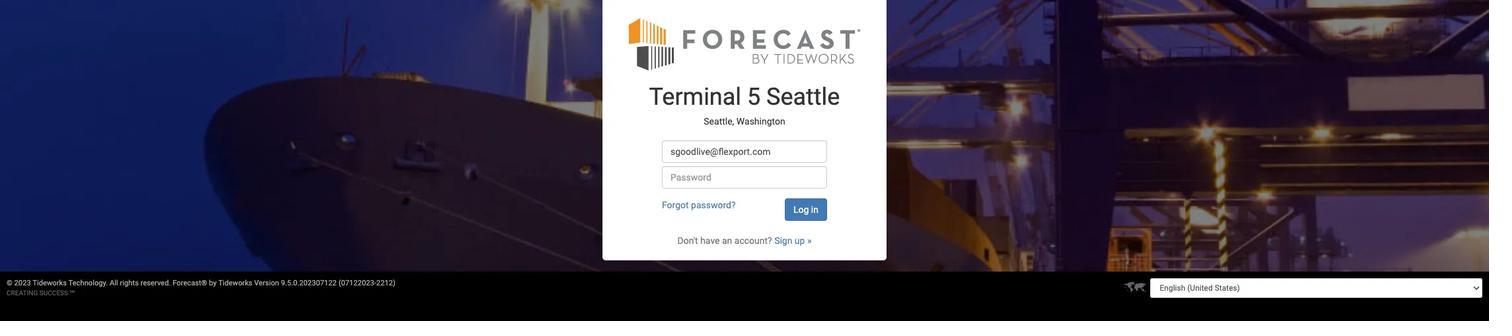 Task type: locate. For each thing, give the bounding box(es) containing it.
log
[[794, 205, 809, 215]]

sign
[[775, 236, 793, 246]]

forecast® by tideworks image
[[629, 16, 860, 71]]

all
[[110, 280, 118, 288]]

seattle
[[767, 83, 840, 111]]

don't
[[678, 236, 698, 246]]

tideworks
[[33, 280, 67, 288], [218, 280, 253, 288]]

(07122023-
[[339, 280, 376, 288]]

log in button
[[785, 199, 827, 221]]

0 horizontal spatial tideworks
[[33, 280, 67, 288]]

version
[[254, 280, 279, 288]]

account?
[[735, 236, 772, 246]]

©
[[7, 280, 12, 288]]

creating
[[7, 290, 38, 297]]

tideworks up the success
[[33, 280, 67, 288]]

Email or username text field
[[662, 141, 827, 163]]

in
[[811, 205, 819, 215]]

washington
[[737, 117, 786, 127]]

terminal
[[649, 83, 742, 111]]

password?
[[691, 200, 736, 211]]

forgot
[[662, 200, 689, 211]]

success
[[39, 290, 68, 297]]

5
[[747, 83, 761, 111]]

1 tideworks from the left
[[33, 280, 67, 288]]

»
[[807, 236, 812, 246]]

9.5.0.202307122
[[281, 280, 337, 288]]

1 horizontal spatial tideworks
[[218, 280, 253, 288]]

tideworks right the by
[[218, 280, 253, 288]]



Task type: describe. For each thing, give the bounding box(es) containing it.
an
[[722, 236, 732, 246]]

reserved.
[[141, 280, 171, 288]]

© 2023 tideworks technology. all rights reserved. forecast® by tideworks version 9.5.0.202307122 (07122023-2212) creating success ℠
[[7, 280, 396, 297]]

don't have an account? sign up »
[[678, 236, 812, 246]]

2212)
[[376, 280, 396, 288]]

technology.
[[68, 280, 108, 288]]

forgot password? link
[[662, 200, 736, 211]]

terminal 5 seattle seattle, washington
[[649, 83, 840, 127]]

2 tideworks from the left
[[218, 280, 253, 288]]

have
[[701, 236, 720, 246]]

2023
[[14, 280, 31, 288]]

seattle,
[[704, 117, 734, 127]]

rights
[[120, 280, 139, 288]]

forgot password? log in
[[662, 200, 819, 215]]

forecast®
[[173, 280, 207, 288]]

up
[[795, 236, 805, 246]]

by
[[209, 280, 217, 288]]

Password password field
[[662, 166, 827, 189]]

sign up » link
[[775, 236, 812, 246]]

℠
[[70, 290, 75, 297]]



